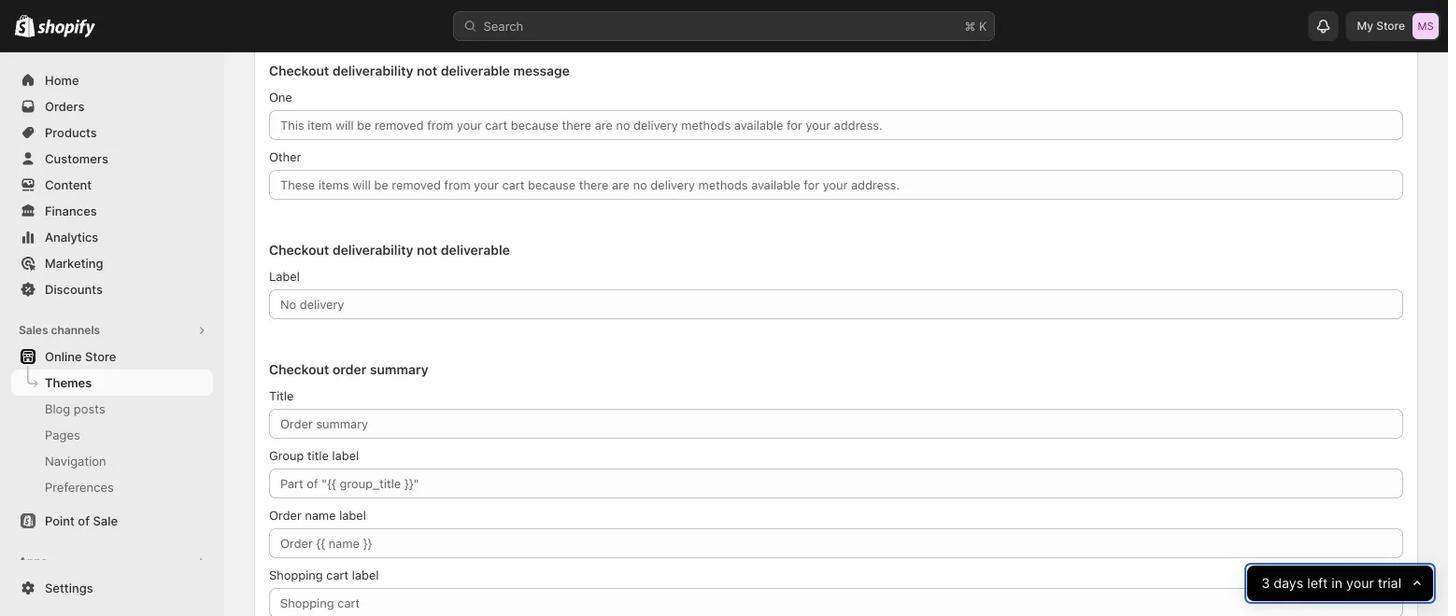 Task type: vqa. For each thing, say whether or not it's contained in the screenshot.
Collections link
no



Task type: describe. For each thing, give the bounding box(es) containing it.
sale
[[93, 514, 118, 529]]

discounts
[[45, 282, 103, 297]]

point of sale link
[[11, 508, 213, 535]]

k
[[980, 19, 988, 33]]

search
[[484, 19, 524, 33]]

my store
[[1358, 19, 1406, 33]]

discounts link
[[11, 277, 213, 303]]

settings
[[45, 581, 93, 596]]

⌘ k
[[965, 19, 988, 33]]

navigation
[[45, 454, 106, 469]]

posts
[[74, 402, 105, 416]]

preferences
[[45, 480, 114, 495]]

blog posts
[[45, 402, 105, 416]]

content link
[[11, 172, 213, 198]]

analytics link
[[11, 224, 213, 251]]

store for my store
[[1377, 19, 1406, 33]]

trial
[[1378, 576, 1402, 592]]

products
[[45, 125, 97, 140]]

settings link
[[11, 576, 213, 602]]

of
[[78, 514, 90, 529]]

1 horizontal spatial shopify image
[[38, 19, 96, 38]]

navigation link
[[11, 449, 213, 475]]

point
[[45, 514, 75, 529]]

orders link
[[11, 93, 213, 120]]

add apps
[[45, 581, 100, 596]]

sales
[[19, 324, 48, 337]]

0 horizontal spatial shopify image
[[15, 15, 35, 37]]

3
[[1262, 576, 1270, 592]]

customers
[[45, 151, 108, 166]]

point of sale
[[45, 514, 118, 529]]

in
[[1332, 576, 1343, 592]]

⌘
[[965, 19, 976, 33]]

store for online store
[[85, 350, 116, 364]]

sales channels button
[[11, 318, 213, 344]]

point of sale button
[[0, 508, 224, 535]]

3 days left in your trial button
[[1248, 566, 1434, 602]]

online store link
[[11, 344, 213, 370]]



Task type: locate. For each thing, give the bounding box(es) containing it.
pages link
[[11, 422, 213, 449]]

store right my
[[1377, 19, 1406, 33]]

store
[[1377, 19, 1406, 33], [85, 350, 116, 364]]

pages
[[45, 428, 80, 443]]

preferences link
[[11, 475, 213, 501]]

customers link
[[11, 146, 213, 172]]

0 vertical spatial store
[[1377, 19, 1406, 33]]

your
[[1347, 576, 1374, 592]]

online store
[[45, 350, 116, 364]]

orders
[[45, 99, 85, 114]]

finances
[[45, 204, 97, 218]]

3 days left in your trial
[[1262, 576, 1402, 592]]

store down sales channels button
[[85, 350, 116, 364]]

1 horizontal spatial store
[[1377, 19, 1406, 33]]

blog
[[45, 402, 70, 416]]

blog posts link
[[11, 396, 213, 422]]

0 horizontal spatial store
[[85, 350, 116, 364]]

themes
[[45, 376, 92, 390]]

products link
[[11, 120, 213, 146]]

apps button
[[11, 550, 213, 576]]

1 vertical spatial store
[[85, 350, 116, 364]]

apps
[[19, 556, 47, 569]]

my store image
[[1413, 13, 1439, 39]]

apps
[[72, 581, 100, 596]]

days
[[1274, 576, 1304, 592]]

marketing link
[[11, 251, 213, 277]]

shopify image
[[15, 15, 35, 37], [38, 19, 96, 38]]

marketing
[[45, 256, 103, 271]]

sales channels
[[19, 324, 100, 337]]

home link
[[11, 67, 213, 93]]

finances link
[[11, 198, 213, 224]]

online
[[45, 350, 82, 364]]

content
[[45, 178, 92, 192]]

left
[[1308, 576, 1328, 592]]

themes link
[[11, 370, 213, 396]]

add
[[45, 581, 68, 596]]

home
[[45, 73, 79, 87]]

add apps button
[[11, 576, 213, 602]]

channels
[[51, 324, 100, 337]]

analytics
[[45, 230, 98, 244]]

my
[[1358, 19, 1374, 33]]



